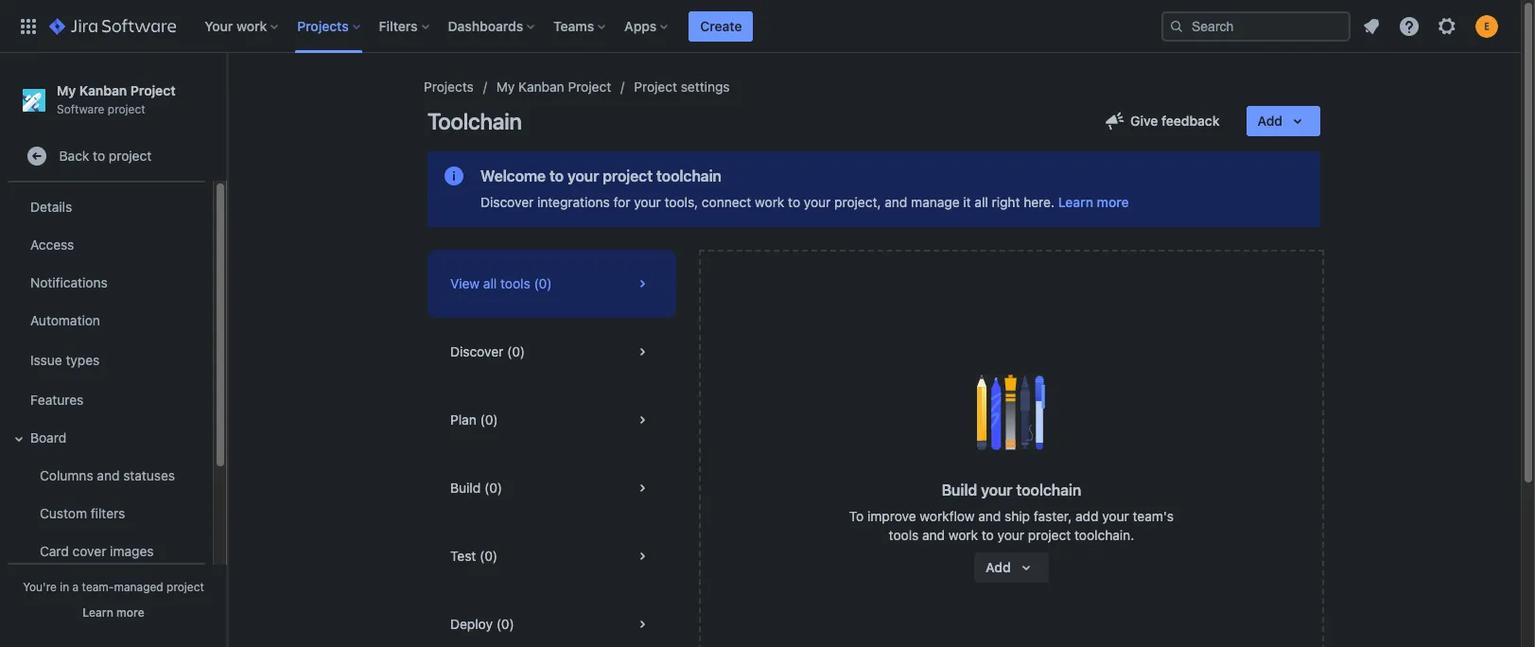 Task type: vqa. For each thing, say whether or not it's contained in the screenshot.
topmost 'EXPAND' icon
no



Task type: locate. For each thing, give the bounding box(es) containing it.
learn more
[[83, 606, 144, 620]]

1 vertical spatial discover
[[450, 344, 504, 360]]

project inside "welcome to your project toolchain discover integrations for your tools, connect work to your project, and manage it all right here. learn more"
[[603, 168, 653, 185]]

(0) inside deploy (0) button
[[497, 616, 515, 632]]

to up add dropdown button
[[982, 527, 994, 543]]

card
[[40, 543, 69, 559]]

1 horizontal spatial add
[[1258, 113, 1283, 129]]

0 vertical spatial work
[[237, 18, 267, 34]]

and down workflow
[[923, 527, 946, 543]]

0 vertical spatial discover
[[481, 194, 534, 210]]

tools
[[501, 275, 531, 291], [889, 527, 919, 543]]

projects up toolchain
[[424, 79, 474, 95]]

(0) right plan
[[480, 412, 498, 428]]

work right your
[[237, 18, 267, 34]]

all right view on the top of page
[[483, 275, 497, 291]]

1 horizontal spatial toolchain
[[1017, 482, 1082, 499]]

0 horizontal spatial kanban
[[79, 82, 127, 98]]

1 horizontal spatial projects
[[424, 79, 474, 95]]

1 horizontal spatial all
[[975, 194, 989, 210]]

deploy (0)
[[450, 616, 515, 632]]

help image
[[1399, 15, 1421, 37]]

1 vertical spatial projects
[[424, 79, 474, 95]]

my inside my kanban project software project
[[57, 82, 76, 98]]

my for my kanban project
[[497, 79, 515, 95]]

1 horizontal spatial tools
[[889, 527, 919, 543]]

projects link
[[424, 76, 474, 98]]

(0) for discover (0)
[[507, 344, 525, 360]]

0 horizontal spatial learn more button
[[83, 606, 144, 621]]

project right software
[[108, 102, 145, 116]]

manage
[[911, 194, 960, 210]]

toolchain inside "welcome to your project toolchain discover integrations for your tools, connect work to your project, and manage it all right here. learn more"
[[657, 168, 722, 185]]

your work
[[205, 18, 267, 34]]

1 horizontal spatial work
[[755, 194, 785, 210]]

(0) inside view all tools (0) 'button'
[[534, 275, 552, 291]]

project settings
[[634, 79, 730, 95]]

discover
[[481, 194, 534, 210], [450, 344, 504, 360]]

group containing details
[[4, 183, 205, 647]]

project right managed
[[167, 580, 204, 594]]

more down managed
[[116, 606, 144, 620]]

learn more button right here.
[[1059, 193, 1130, 212]]

your profile and settings image
[[1476, 15, 1499, 37]]

toolchain up the faster,
[[1017, 482, 1082, 499]]

my kanban project link
[[497, 76, 612, 98]]

project inside build your toolchain to improve workflow and ship faster, add your team's tools and work to your project toolchain.
[[1029, 527, 1072, 543]]

0 horizontal spatial my
[[57, 82, 76, 98]]

filters
[[91, 505, 125, 521]]

project settings link
[[634, 76, 730, 98]]

board button
[[8, 419, 205, 457]]

and right the project,
[[885, 194, 908, 210]]

1 vertical spatial work
[[755, 194, 785, 210]]

images
[[110, 543, 154, 559]]

1 horizontal spatial learn
[[1059, 194, 1094, 210]]

toolchain
[[657, 168, 722, 185], [1017, 482, 1082, 499]]

build inside button
[[450, 480, 481, 496]]

1 horizontal spatial learn more button
[[1059, 193, 1130, 212]]

project down the faster,
[[1029, 527, 1072, 543]]

projects left filters
[[297, 18, 349, 34]]

(0) inside discover (0) button
[[507, 344, 525, 360]]

ship
[[1005, 508, 1031, 524]]

build up workflow
[[942, 482, 978, 499]]

discover down welcome
[[481, 194, 534, 210]]

project down the primary element
[[568, 79, 612, 95]]

0 horizontal spatial add
[[986, 559, 1011, 575]]

work inside build your toolchain to improve workflow and ship faster, add your team's tools and work to your project toolchain.
[[949, 527, 979, 543]]

1 horizontal spatial build
[[942, 482, 978, 499]]

learn more button
[[1059, 193, 1130, 212], [83, 606, 144, 621]]

your
[[568, 168, 599, 185], [634, 194, 661, 210], [804, 194, 831, 210], [981, 482, 1013, 499], [1103, 508, 1130, 524], [998, 527, 1025, 543]]

card cover images link
[[19, 533, 205, 571]]

work
[[237, 18, 267, 34], [755, 194, 785, 210], [949, 527, 979, 543]]

managed
[[114, 580, 163, 594]]

add right feedback
[[1258, 113, 1283, 129]]

1 horizontal spatial project
[[568, 79, 612, 95]]

0 horizontal spatial tools
[[501, 275, 531, 291]]

0 vertical spatial toolchain
[[657, 168, 722, 185]]

add inside dropdown button
[[986, 559, 1011, 575]]

all right it
[[975, 194, 989, 210]]

2 horizontal spatial project
[[634, 79, 678, 95]]

kanban
[[519, 79, 565, 95], [79, 82, 127, 98]]

1 vertical spatial learn more button
[[83, 606, 144, 621]]

faster,
[[1034, 508, 1072, 524]]

columns and statuses
[[40, 467, 175, 483]]

project left settings
[[634, 79, 678, 95]]

issue
[[30, 352, 62, 368]]

build for your
[[942, 482, 978, 499]]

tools right view on the top of page
[[501, 275, 531, 291]]

1 horizontal spatial kanban
[[519, 79, 565, 95]]

0 horizontal spatial toolchain
[[657, 168, 722, 185]]

work down workflow
[[949, 527, 979, 543]]

1 vertical spatial toolchain
[[1017, 482, 1082, 499]]

deploy
[[450, 616, 493, 632]]

learn more button down "you're in a team-managed project"
[[83, 606, 144, 621]]

my up toolchain
[[497, 79, 515, 95]]

kanban down teams
[[519, 79, 565, 95]]

work inside popup button
[[237, 18, 267, 34]]

discover up plan (0)
[[450, 344, 504, 360]]

0 vertical spatial projects
[[297, 18, 349, 34]]

1 horizontal spatial my
[[497, 79, 515, 95]]

(0) for build (0)
[[485, 480, 503, 496]]

to
[[850, 508, 864, 524]]

2 vertical spatial work
[[949, 527, 979, 543]]

filters
[[379, 18, 418, 34]]

(0) down plan (0)
[[485, 480, 503, 496]]

project up back to project link
[[130, 82, 176, 98]]

access link
[[8, 226, 205, 264]]

search image
[[1170, 18, 1185, 34]]

project inside my kanban project software project
[[130, 82, 176, 98]]

(0) right test
[[480, 548, 498, 564]]

more right here.
[[1097, 194, 1130, 210]]

tools down improve
[[889, 527, 919, 543]]

toolchain up tools,
[[657, 168, 722, 185]]

banner
[[0, 0, 1522, 53]]

(0) inside build (0) button
[[485, 480, 503, 496]]

learn down "team-"
[[83, 606, 113, 620]]

work right the connect
[[755, 194, 785, 210]]

issue types link
[[8, 340, 205, 382]]

build inside build your toolchain to improve workflow and ship faster, add your team's tools and work to your project toolchain.
[[942, 482, 978, 499]]

projects for projects popup button
[[297, 18, 349, 34]]

0 vertical spatial learn
[[1059, 194, 1094, 210]]

your down the ship
[[998, 527, 1025, 543]]

(0) right deploy
[[497, 616, 515, 632]]

projects button
[[292, 11, 368, 41]]

0 horizontal spatial all
[[483, 275, 497, 291]]

(0) inside test (0) button
[[480, 548, 498, 564]]

all
[[975, 194, 989, 210], [483, 275, 497, 291]]

connect
[[702, 194, 752, 210]]

my up software
[[57, 82, 76, 98]]

your up integrations
[[568, 168, 599, 185]]

project,
[[835, 194, 882, 210]]

give
[[1131, 113, 1159, 129]]

0 horizontal spatial project
[[130, 82, 176, 98]]

toolchain inside build your toolchain to improve workflow and ship faster, add your team's tools and work to your project toolchain.
[[1017, 482, 1082, 499]]

kanban up software
[[79, 82, 127, 98]]

build down plan
[[450, 480, 481, 496]]

add down the ship
[[986, 559, 1011, 575]]

my
[[497, 79, 515, 95], [57, 82, 76, 98]]

view all tools (0)
[[450, 275, 552, 291]]

integrations
[[538, 194, 610, 210]]

0 vertical spatial all
[[975, 194, 989, 210]]

1 vertical spatial all
[[483, 275, 497, 291]]

project inside 'link'
[[634, 79, 678, 95]]

2 horizontal spatial work
[[949, 527, 979, 543]]

projects
[[297, 18, 349, 34], [424, 79, 474, 95]]

1 vertical spatial add
[[986, 559, 1011, 575]]

0 vertical spatial more
[[1097, 194, 1130, 210]]

0 horizontal spatial projects
[[297, 18, 349, 34]]

1 horizontal spatial more
[[1097, 194, 1130, 210]]

more
[[1097, 194, 1130, 210], [116, 606, 144, 620]]

apps
[[625, 18, 657, 34]]

test (0) button
[[428, 522, 677, 591]]

0 vertical spatial learn more button
[[1059, 193, 1130, 212]]

give feedback
[[1131, 113, 1220, 129]]

work inside "welcome to your project toolchain discover integrations for your tools, connect work to your project, and manage it all right here. learn more"
[[755, 194, 785, 210]]

build (0)
[[450, 480, 503, 496]]

0 horizontal spatial build
[[450, 480, 481, 496]]

add inside popup button
[[1258, 113, 1283, 129]]

kanban inside my kanban project software project
[[79, 82, 127, 98]]

(0)
[[534, 275, 552, 291], [507, 344, 525, 360], [480, 412, 498, 428], [485, 480, 503, 496], [480, 548, 498, 564], [497, 616, 515, 632]]

build for (0)
[[450, 480, 481, 496]]

my inside my kanban project link
[[497, 79, 515, 95]]

group
[[4, 183, 205, 647]]

projects for "projects" link
[[424, 79, 474, 95]]

0 horizontal spatial learn
[[83, 606, 113, 620]]

0 vertical spatial add
[[1258, 113, 1283, 129]]

0 horizontal spatial work
[[237, 18, 267, 34]]

and down the board button
[[97, 467, 120, 483]]

add
[[1258, 113, 1283, 129], [986, 559, 1011, 575]]

1 vertical spatial tools
[[889, 527, 919, 543]]

(0) down 'view all tools (0)'
[[507, 344, 525, 360]]

learn right here.
[[1059, 194, 1094, 210]]

1 vertical spatial learn
[[83, 606, 113, 620]]

add button
[[975, 553, 1049, 583]]

view
[[450, 275, 480, 291]]

projects inside projects popup button
[[297, 18, 349, 34]]

(0) up discover (0) button
[[534, 275, 552, 291]]

build
[[450, 480, 481, 496], [942, 482, 978, 499]]

discover (0) button
[[428, 318, 677, 386]]

project up the for
[[603, 168, 653, 185]]

project right "back"
[[109, 147, 152, 164]]

1 vertical spatial more
[[116, 606, 144, 620]]

columns and statuses link
[[19, 457, 205, 495]]

back to project
[[59, 147, 152, 164]]

features
[[30, 392, 84, 408]]

details
[[30, 199, 72, 215]]

(0) inside 'plan (0)' 'button'
[[480, 412, 498, 428]]

0 vertical spatial tools
[[501, 275, 531, 291]]

board
[[30, 429, 66, 446]]

jira software image
[[49, 15, 176, 37], [49, 15, 176, 37]]



Task type: describe. For each thing, give the bounding box(es) containing it.
teams
[[554, 18, 594, 34]]

a
[[72, 580, 79, 594]]

my kanban project
[[497, 79, 612, 95]]

all inside view all tools (0) 'button'
[[483, 275, 497, 291]]

back to project link
[[8, 137, 220, 175]]

columns
[[40, 467, 93, 483]]

features link
[[8, 382, 205, 419]]

and left the ship
[[979, 508, 1002, 524]]

0 horizontal spatial more
[[116, 606, 144, 620]]

teams button
[[548, 11, 613, 41]]

your up toolchain.
[[1103, 508, 1130, 524]]

expand image
[[8, 428, 30, 451]]

you're in a team-managed project
[[23, 580, 204, 594]]

custom filters
[[40, 505, 125, 521]]

test
[[450, 548, 476, 564]]

discover inside button
[[450, 344, 504, 360]]

here.
[[1024, 194, 1055, 210]]

to left the project,
[[788, 194, 801, 210]]

appswitcher icon image
[[17, 15, 40, 37]]

my kanban project software project
[[57, 82, 176, 116]]

details link
[[8, 189, 205, 226]]

it
[[964, 194, 972, 210]]

plan (0)
[[450, 412, 498, 428]]

notifications
[[30, 274, 108, 290]]

learn inside "welcome to your project toolchain discover integrations for your tools, connect work to your project, and manage it all right here. learn more"
[[1059, 194, 1094, 210]]

access
[[30, 236, 74, 252]]

settings image
[[1437, 15, 1459, 37]]

types
[[66, 352, 100, 368]]

more inside "welcome to your project toolchain discover integrations for your tools, connect work to your project, and manage it all right here. learn more"
[[1097, 194, 1130, 210]]

filters button
[[373, 11, 437, 41]]

toolchain.
[[1075, 527, 1135, 543]]

build (0) button
[[428, 454, 677, 522]]

primary element
[[11, 0, 1162, 53]]

your
[[205, 18, 233, 34]]

tools inside 'button'
[[501, 275, 531, 291]]

test (0)
[[450, 548, 498, 564]]

my for my kanban project software project
[[57, 82, 76, 98]]

automation
[[30, 312, 100, 328]]

add for add dropdown button
[[986, 559, 1011, 575]]

notifications image
[[1361, 15, 1384, 37]]

right
[[992, 194, 1021, 210]]

build your toolchain to improve workflow and ship faster, add your team's tools and work to your project toolchain.
[[850, 482, 1174, 543]]

plan (0) button
[[428, 386, 677, 454]]

to up integrations
[[550, 168, 564, 185]]

your work button
[[199, 11, 286, 41]]

cover
[[73, 543, 106, 559]]

create button
[[689, 11, 754, 41]]

deploy (0) button
[[428, 591, 677, 647]]

dashboards button
[[442, 11, 542, 41]]

team's
[[1133, 508, 1174, 524]]

project inside my kanban project software project
[[108, 102, 145, 116]]

add button
[[1247, 106, 1321, 136]]

kanban for my kanban project software project
[[79, 82, 127, 98]]

apps button
[[619, 11, 676, 41]]

settings
[[681, 79, 730, 95]]

project for my kanban project
[[568, 79, 612, 95]]

issue types
[[30, 352, 100, 368]]

to inside build your toolchain to improve workflow and ship faster, add your team's tools and work to your project toolchain.
[[982, 527, 994, 543]]

create
[[701, 18, 742, 34]]

card cover images
[[40, 543, 154, 559]]

back
[[59, 147, 89, 164]]

project for my kanban project software project
[[130, 82, 176, 98]]

notifications link
[[8, 264, 205, 302]]

and inside "welcome to your project toolchain discover integrations for your tools, connect work to your project, and manage it all right here. learn more"
[[885, 194, 908, 210]]

plan
[[450, 412, 477, 428]]

Search field
[[1162, 11, 1351, 41]]

view all tools (0) button
[[428, 250, 677, 318]]

custom
[[40, 505, 87, 521]]

statuses
[[123, 467, 175, 483]]

tools inside build your toolchain to improve workflow and ship faster, add your team's tools and work to your project toolchain.
[[889, 527, 919, 543]]

for
[[614, 194, 631, 210]]

kanban for my kanban project
[[519, 79, 565, 95]]

(0) for plan (0)
[[480, 412, 498, 428]]

in
[[60, 580, 69, 594]]

your right the for
[[634, 194, 661, 210]]

welcome
[[481, 168, 546, 185]]

toolchain
[[428, 108, 522, 134]]

feedback
[[1162, 113, 1220, 129]]

tools,
[[665, 194, 699, 210]]

discover (0)
[[450, 344, 525, 360]]

add for add popup button
[[1258, 113, 1283, 129]]

improve
[[868, 508, 917, 524]]

add
[[1076, 508, 1099, 524]]

welcome to your project toolchain discover integrations for your tools, connect work to your project, and manage it all right here. learn more
[[481, 168, 1130, 210]]

give feedback button
[[1093, 106, 1232, 136]]

dashboards
[[448, 18, 523, 34]]

automation link
[[8, 302, 205, 340]]

to right "back"
[[93, 147, 105, 164]]

discover inside "welcome to your project toolchain discover integrations for your tools, connect work to your project, and manage it all right here. learn more"
[[481, 194, 534, 210]]

banner containing your work
[[0, 0, 1522, 53]]

all inside "welcome to your project toolchain discover integrations for your tools, connect work to your project, and manage it all right here. learn more"
[[975, 194, 989, 210]]

you're
[[23, 580, 57, 594]]

workflow
[[920, 508, 975, 524]]

custom filters link
[[19, 495, 205, 533]]

(0) for deploy (0)
[[497, 616, 515, 632]]

your left the project,
[[804, 194, 831, 210]]

team-
[[82, 580, 114, 594]]

learn inside button
[[83, 606, 113, 620]]

software
[[57, 102, 105, 116]]

your up the ship
[[981, 482, 1013, 499]]

(0) for test (0)
[[480, 548, 498, 564]]



